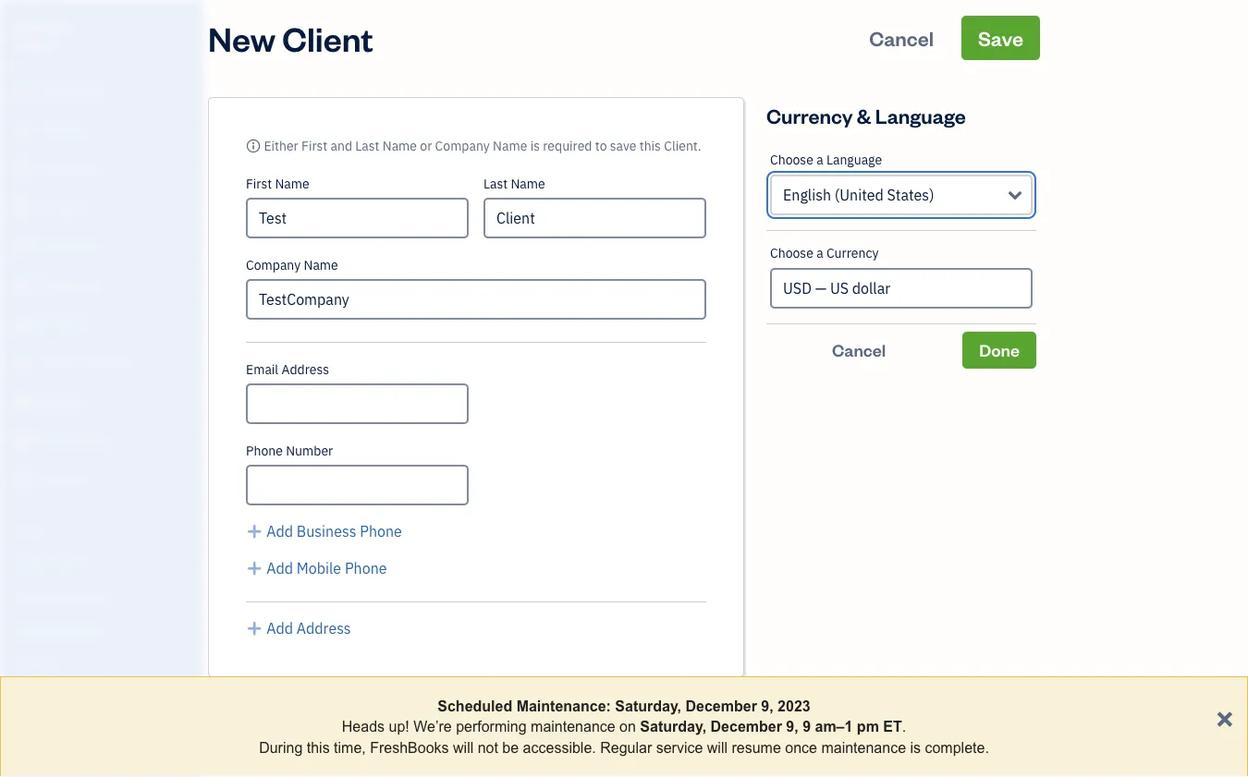 Task type: vqa. For each thing, say whether or not it's contained in the screenshot.
Client text box
no



Task type: locate. For each thing, give the bounding box(es) containing it.
save
[[610, 137, 637, 154]]

1 vertical spatial currency
[[827, 245, 879, 262]]

estimate image
[[12, 160, 34, 179]]

1 vertical spatial first
[[246, 175, 272, 192]]

1 vertical spatial a
[[817, 245, 824, 262]]

maintenance down "pm"
[[822, 740, 906, 756]]

not
[[478, 740, 498, 756]]

2 vertical spatial plus image
[[246, 618, 263, 640]]

choose up english
[[770, 151, 814, 168]]

9,
[[762, 698, 774, 715], [787, 719, 799, 736]]

3 plus image from the top
[[246, 618, 263, 640]]

a up english
[[817, 151, 824, 168]]

saturday, up on
[[615, 698, 682, 715]]

or
[[420, 137, 432, 154]]

First Name text field
[[246, 198, 469, 239]]

0 vertical spatial first
[[302, 137, 328, 154]]

client
[[282, 16, 373, 60]]

client.
[[664, 137, 702, 154]]

money image
[[12, 393, 34, 412]]

0 horizontal spatial and
[[45, 590, 64, 605]]

1 vertical spatial company
[[246, 257, 301, 274]]

2 will from the left
[[707, 740, 728, 756]]

× dialog
[[0, 677, 1249, 778]]

currency up choose a language
[[767, 102, 853, 129]]

address
[[282, 361, 329, 378], [297, 619, 351, 639]]

1 vertical spatial add
[[267, 559, 293, 579]]

language right &
[[876, 102, 966, 129]]

choose inside choose a language element
[[770, 151, 814, 168]]

cancel up currency & language
[[870, 25, 934, 51]]

a for language
[[817, 151, 824, 168]]

1 a from the top
[[817, 151, 824, 168]]

plus image for add mobile phone
[[246, 558, 263, 580]]

add left business
[[267, 522, 293, 542]]

language
[[876, 102, 966, 129], [827, 151, 883, 168]]

chart image
[[12, 432, 34, 450]]

0 horizontal spatial 9,
[[762, 698, 774, 715]]

items
[[14, 590, 42, 605]]

choose inside choose a currency element
[[770, 245, 814, 262]]

new client
[[208, 16, 373, 60]]

1 horizontal spatial 9,
[[787, 719, 799, 736]]

name down first name "text field"
[[304, 257, 338, 274]]

name down either
[[275, 175, 310, 192]]

client image
[[12, 121, 34, 140]]

members
[[45, 555, 94, 571]]

company down first name
[[246, 257, 301, 274]]

saturday,
[[615, 698, 682, 715], [640, 719, 707, 736]]

company right or
[[435, 137, 490, 154]]

0 vertical spatial address
[[282, 361, 329, 378]]

is
[[531, 137, 540, 154], [911, 740, 921, 756]]

owner
[[15, 37, 52, 52]]

currency down english (united states)
[[827, 245, 879, 262]]

9, left the 2023
[[762, 698, 774, 715]]

a down english
[[817, 245, 824, 262]]

1 horizontal spatial is
[[911, 740, 921, 756]]

1 vertical spatial maintenance
[[822, 740, 906, 756]]

cancel button up currency & language
[[853, 16, 951, 60]]

&
[[857, 102, 872, 129]]

2 plus image from the top
[[246, 558, 263, 580]]

will
[[453, 740, 474, 756], [707, 740, 728, 756]]

cancel button down currency text field
[[767, 332, 952, 369]]

am–1
[[815, 719, 853, 736]]

is left required
[[531, 137, 540, 154]]

Email Address text field
[[246, 384, 469, 425]]

this right save
[[640, 137, 661, 154]]

0 horizontal spatial this
[[307, 740, 330, 756]]

address right email in the top of the page
[[282, 361, 329, 378]]

name for company name
[[304, 257, 338, 274]]

Company Name text field
[[246, 279, 707, 320]]

.
[[903, 719, 907, 736]]

1 plus image from the top
[[246, 521, 263, 543]]

plus image left 'add address'
[[246, 618, 263, 640]]

add inside add business phone button
[[267, 522, 293, 542]]

0 vertical spatial saturday,
[[615, 698, 682, 715]]

bank connections
[[14, 624, 109, 639]]

apps
[[14, 521, 41, 536]]

add address button
[[246, 618, 351, 640]]

saturday, up service
[[640, 719, 707, 736]]

0 vertical spatial is
[[531, 137, 540, 154]]

0 vertical spatial currency
[[767, 102, 853, 129]]

2 a from the top
[[817, 245, 824, 262]]

1 horizontal spatial this
[[640, 137, 661, 154]]

0 vertical spatial a
[[817, 151, 824, 168]]

add left mobile
[[267, 559, 293, 579]]

9, left the "9"
[[787, 719, 799, 736]]

currency
[[767, 102, 853, 129], [827, 245, 879, 262]]

first right either
[[302, 137, 328, 154]]

address down add mobile phone
[[297, 619, 351, 639]]

0 vertical spatial plus image
[[246, 521, 263, 543]]

save button
[[962, 16, 1041, 60]]

phone down "phone number" text box
[[360, 522, 402, 542]]

language for currency & language
[[876, 102, 966, 129]]

bank connections link
[[5, 616, 198, 648]]

0 horizontal spatial is
[[531, 137, 540, 154]]

apps link
[[5, 513, 198, 546]]

cancel
[[870, 25, 934, 51], [832, 339, 886, 361]]

1 choose from the top
[[770, 151, 814, 168]]

phone right mobile
[[345, 559, 387, 579]]

2 choose from the top
[[770, 245, 814, 262]]

cancel down currency text field
[[832, 339, 886, 361]]

1 add from the top
[[267, 522, 293, 542]]

0 vertical spatial choose
[[770, 151, 814, 168]]

language up english (united states)
[[827, 151, 883, 168]]

1 vertical spatial address
[[297, 619, 351, 639]]

0 vertical spatial cancel
[[870, 25, 934, 51]]

phone
[[246, 443, 283, 460], [360, 522, 402, 542], [345, 559, 387, 579]]

and
[[331, 137, 352, 154], [45, 590, 64, 605]]

name for last name
[[511, 175, 545, 192]]

1 vertical spatial 9,
[[787, 719, 799, 736]]

choose a language element
[[767, 138, 1037, 231]]

will left the not
[[453, 740, 474, 756]]

choose down english
[[770, 245, 814, 262]]

we're
[[414, 719, 452, 736]]

december
[[686, 698, 757, 715], [711, 719, 782, 736]]

name for first name
[[275, 175, 310, 192]]

resume
[[732, 740, 781, 756]]

english
[[783, 185, 832, 205]]

1 vertical spatial and
[[45, 590, 64, 605]]

new
[[208, 16, 276, 60]]

add down the add mobile phone button
[[267, 619, 293, 639]]

email
[[246, 361, 279, 378]]

phone left number
[[246, 443, 283, 460]]

0 horizontal spatial maintenance
[[531, 719, 616, 736]]

0 horizontal spatial last
[[355, 137, 380, 154]]

maintenance down maintenance:
[[531, 719, 616, 736]]

0 vertical spatial this
[[640, 137, 661, 154]]

a
[[817, 151, 824, 168], [817, 245, 824, 262]]

first
[[302, 137, 328, 154], [246, 175, 272, 192]]

name up 'last name'
[[493, 137, 528, 154]]

2 vertical spatial add
[[267, 619, 293, 639]]

time,
[[334, 740, 366, 756]]

address inside button
[[297, 619, 351, 639]]

0 vertical spatial maintenance
[[531, 719, 616, 736]]

plus image left mobile
[[246, 558, 263, 580]]

1 vertical spatial december
[[711, 719, 782, 736]]

0 horizontal spatial first
[[246, 175, 272, 192]]

will right service
[[707, 740, 728, 756]]

1 vertical spatial language
[[827, 151, 883, 168]]

plus image
[[246, 521, 263, 543], [246, 558, 263, 580], [246, 618, 263, 640]]

maintenance
[[531, 719, 616, 736], [822, 740, 906, 756]]

1 vertical spatial plus image
[[246, 558, 263, 580]]

services
[[67, 590, 112, 605]]

to
[[595, 137, 607, 154]]

items and services
[[14, 590, 112, 605]]

0 vertical spatial 9,
[[762, 698, 774, 715]]

1 vertical spatial this
[[307, 740, 330, 756]]

this inside "scheduled maintenance: saturday, december 9, 2023 heads up! we're performing maintenance on saturday, december 9, 9 am–1 pm et . during this time, freshbooks will not be accessible. regular service will resume once maintenance is complete."
[[307, 740, 330, 756]]

0 vertical spatial language
[[876, 102, 966, 129]]

last left or
[[355, 137, 380, 154]]

accessible.
[[523, 740, 596, 756]]

add business phone button
[[246, 521, 402, 543]]

1 vertical spatial last
[[484, 175, 508, 192]]

phone number
[[246, 443, 333, 460]]

address for add address
[[297, 619, 351, 639]]

1 vertical spatial choose
[[770, 245, 814, 262]]

add inside the add mobile phone button
[[267, 559, 293, 579]]

name down required
[[511, 175, 545, 192]]

settings link
[[5, 650, 198, 683]]

1 horizontal spatial and
[[331, 137, 352, 154]]

2 vertical spatial phone
[[345, 559, 387, 579]]

plus image left business
[[246, 521, 263, 543]]

and right either
[[331, 137, 352, 154]]

during
[[259, 740, 303, 756]]

scheduled
[[438, 698, 513, 715]]

this left time,
[[307, 740, 330, 756]]

add for add mobile phone
[[267, 559, 293, 579]]

add inside the add address button
[[267, 619, 293, 639]]

this
[[640, 137, 661, 154], [307, 740, 330, 756]]

last
[[355, 137, 380, 154], [484, 175, 508, 192]]

cancel button
[[853, 16, 951, 60], [767, 332, 952, 369]]

add mobile phone button
[[246, 558, 387, 580]]

choose
[[770, 151, 814, 168], [770, 245, 814, 262]]

1 horizontal spatial company
[[435, 137, 490, 154]]

last down the either first and last name or company name is required to save this client.
[[484, 175, 508, 192]]

is inside "scheduled maintenance: saturday, december 9, 2023 heads up! we're performing maintenance on saturday, december 9, 9 am–1 pm et . during this time, freshbooks will not be accessible. regular service will resume once maintenance is complete."
[[911, 740, 921, 756]]

phone for add mobile phone
[[345, 559, 387, 579]]

primary image
[[246, 137, 261, 154]]

timer image
[[12, 354, 34, 373]]

0 vertical spatial add
[[267, 522, 293, 542]]

1 horizontal spatial will
[[707, 740, 728, 756]]

1 vertical spatial is
[[911, 740, 921, 756]]

company
[[435, 137, 490, 154], [246, 257, 301, 274]]

choose a currency
[[770, 245, 879, 262]]

freshbooks
[[370, 740, 449, 756]]

name
[[383, 137, 417, 154], [493, 137, 528, 154], [275, 175, 310, 192], [511, 175, 545, 192], [304, 257, 338, 274]]

2 add from the top
[[267, 559, 293, 579]]

and right items
[[45, 590, 64, 605]]

3 add from the top
[[267, 619, 293, 639]]

bank
[[14, 624, 40, 639]]

choose for choose a currency
[[770, 245, 814, 262]]

is left complete.
[[911, 740, 921, 756]]

first down primary icon
[[246, 175, 272, 192]]

required
[[543, 137, 592, 154]]

Language field
[[770, 175, 1033, 216]]

0 horizontal spatial company
[[246, 257, 301, 274]]

0 vertical spatial company
[[435, 137, 490, 154]]

1 vertical spatial phone
[[360, 522, 402, 542]]

0 horizontal spatial will
[[453, 740, 474, 756]]

scheduled maintenance: saturday, december 9, 2023 heads up! we're performing maintenance on saturday, december 9, 9 am–1 pm et . during this time, freshbooks will not be accessible. regular service will resume once maintenance is complete.
[[259, 698, 990, 756]]

a for currency
[[817, 245, 824, 262]]

team
[[14, 555, 43, 571]]

1 vertical spatial cancel button
[[767, 332, 952, 369]]



Task type: describe. For each thing, give the bounding box(es) containing it.
×
[[1217, 700, 1234, 735]]

add address
[[267, 619, 351, 639]]

0 vertical spatial cancel button
[[853, 16, 951, 60]]

0 vertical spatial last
[[355, 137, 380, 154]]

1 horizontal spatial first
[[302, 137, 328, 154]]

choose for choose a language
[[770, 151, 814, 168]]

2023
[[778, 698, 811, 715]]

phone for add business phone
[[360, 522, 402, 542]]

states)
[[888, 185, 935, 205]]

either first and last name or company name is required to save this client.
[[264, 137, 702, 154]]

add for add business phone
[[267, 522, 293, 542]]

save
[[979, 25, 1024, 51]]

choose a language
[[770, 151, 883, 168]]

report image
[[12, 471, 34, 489]]

team members
[[14, 555, 94, 571]]

Last Name text field
[[484, 198, 707, 239]]

service
[[656, 740, 703, 756]]

payment image
[[12, 238, 34, 256]]

items and services link
[[5, 582, 198, 614]]

choose a currency element
[[767, 231, 1037, 325]]

first name
[[246, 175, 310, 192]]

(united
[[835, 185, 884, 205]]

plus image for add business phone
[[246, 521, 263, 543]]

company
[[15, 17, 72, 35]]

and inside items and services link
[[45, 590, 64, 605]]

1 vertical spatial cancel
[[832, 339, 886, 361]]

plus image for add address
[[246, 618, 263, 640]]

regular
[[600, 740, 652, 756]]

done
[[980, 339, 1020, 361]]

connections
[[43, 624, 109, 639]]

email address
[[246, 361, 329, 378]]

× button
[[1217, 700, 1234, 735]]

1 will from the left
[[453, 740, 474, 756]]

either
[[264, 137, 299, 154]]

heads
[[342, 719, 385, 736]]

1 horizontal spatial maintenance
[[822, 740, 906, 756]]

1 vertical spatial saturday,
[[640, 719, 707, 736]]

main element
[[0, 0, 250, 778]]

company name
[[246, 257, 338, 274]]

address for email address
[[282, 361, 329, 378]]

add business phone
[[267, 522, 402, 542]]

invoice image
[[12, 199, 34, 217]]

language for choose a language
[[827, 151, 883, 168]]

complete.
[[925, 740, 990, 756]]

performing
[[456, 719, 527, 736]]

project image
[[12, 315, 34, 334]]

expense image
[[12, 277, 34, 295]]

1 horizontal spatial last
[[484, 175, 508, 192]]

dashboard image
[[12, 82, 34, 101]]

Phone Number text field
[[246, 465, 469, 506]]

number
[[286, 443, 333, 460]]

et
[[884, 719, 903, 736]]

9
[[803, 719, 811, 736]]

Currency text field
[[772, 270, 1031, 307]]

pm
[[857, 719, 879, 736]]

once
[[786, 740, 818, 756]]

english (united states)
[[783, 185, 935, 205]]

up!
[[389, 719, 410, 736]]

done button
[[963, 332, 1037, 369]]

mobile
[[297, 559, 341, 579]]

0 vertical spatial phone
[[246, 443, 283, 460]]

last name
[[484, 175, 545, 192]]

maintenance:
[[517, 698, 611, 715]]

settings
[[14, 658, 56, 673]]

company owner
[[15, 17, 72, 52]]

on
[[620, 719, 636, 736]]

team members link
[[5, 548, 198, 580]]

be
[[503, 740, 519, 756]]

business
[[297, 522, 357, 542]]

0 vertical spatial december
[[686, 698, 757, 715]]

0 vertical spatial and
[[331, 137, 352, 154]]

add mobile phone
[[267, 559, 387, 579]]

name left or
[[383, 137, 417, 154]]

currency & language
[[767, 102, 966, 129]]

add for add address
[[267, 619, 293, 639]]



